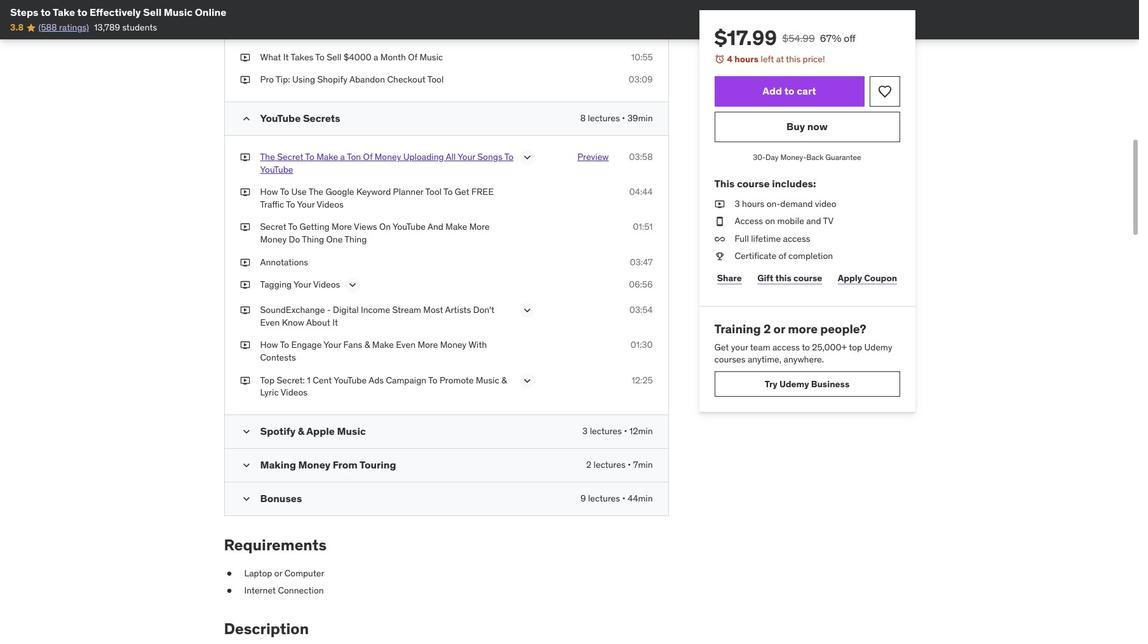 Task type: describe. For each thing, give the bounding box(es) containing it.
certificate
[[735, 251, 777, 262]]

39min
[[628, 112, 653, 124]]

9
[[581, 493, 586, 504]]

requirements
[[224, 535, 327, 555]]

how for how to use the google keyword planner tool to get free traffic to your videos
[[260, 186, 278, 198]]

coupon
[[864, 272, 897, 284]]

take
[[53, 6, 75, 18]]

0 vertical spatial show lecture description image
[[521, 151, 533, 164]]

apply coupon button
[[835, 266, 900, 291]]

stream
[[392, 304, 421, 316]]

1 thing from the left
[[302, 234, 324, 245]]

students
[[122, 22, 157, 33]]

music up checkout
[[420, 51, 443, 63]]

xsmall image left contests
[[240, 340, 250, 352]]

to inside 'how to engage your fans & make even more money with contests'
[[280, 340, 289, 351]]

to down use
[[286, 199, 295, 210]]

03:47
[[630, 256, 653, 268]]

steps to take to effectively sell music online
[[10, 6, 226, 18]]

add
[[763, 85, 782, 97]]

video
[[815, 198, 837, 209]]

• for money
[[628, 459, 631, 471]]

xsmall image left laptop
[[224, 568, 234, 580]]

effectively
[[90, 6, 141, 18]]

1 page
[[627, 29, 653, 40]]

anywhere.
[[784, 354, 824, 366]]

06:56
[[629, 279, 653, 290]]

0 vertical spatial access
[[783, 233, 811, 244]]

alarm image
[[714, 54, 725, 64]]

xsmall image left soundexchange
[[240, 304, 250, 317]]

lectures for money
[[594, 459, 626, 471]]

0 horizontal spatial course
[[737, 178, 770, 190]]

of inside the secret to make a ton of money uploading all your songs to youtube
[[363, 151, 373, 163]]

1 vertical spatial videos
[[313, 279, 340, 290]]

2 thing from the left
[[345, 234, 367, 245]]

cart
[[797, 85, 816, 97]]

takes
[[291, 51, 314, 63]]

even inside 'how to engage your fans & make even more money with contests'
[[396, 340, 416, 351]]

your right the tagging on the top left of the page
[[294, 279, 311, 290]]

3 for 3 hours on-demand video
[[735, 198, 740, 209]]

includes:
[[772, 178, 816, 190]]

training
[[714, 321, 761, 337]]

& inside 'how to engage your fans & make even more money with contests'
[[365, 340, 370, 351]]

full
[[735, 233, 749, 244]]

money inside the secret to make a ton of money uploading all your songs to youtube
[[375, 151, 401, 163]]

soundexchange
[[260, 304, 325, 316]]

small image for making
[[240, 459, 253, 472]]

how to use the google keyword planner tool to get free traffic to your videos
[[260, 186, 494, 210]]

or inside training 2 or more people? get your team access to 25,000+ top udemy courses anytime, anywhere.
[[774, 321, 785, 337]]

lectures for &
[[590, 426, 622, 437]]

views
[[354, 221, 377, 233]]

youtube secrets
[[260, 112, 340, 125]]

selling
[[379, 29, 406, 40]]

show lecture description image
[[521, 304, 533, 317]]

0 horizontal spatial or
[[274, 568, 282, 579]]

music right the selling
[[408, 29, 432, 40]]

8 lectures • 39min
[[580, 112, 653, 124]]

action steps: getting started selling music online
[[260, 29, 460, 40]]

course inside the gift this course link
[[794, 272, 822, 284]]

spotify & apple music
[[260, 425, 366, 438]]

don't
[[473, 304, 495, 316]]

lyric
[[260, 387, 279, 398]]

videos inside top secret: 1 cent youtube ads campaign to promote music & lyric videos
[[281, 387, 308, 398]]

-
[[327, 304, 331, 316]]

it inside soundexchange - digital income stream most artists don't even know about it
[[332, 317, 338, 328]]

0 vertical spatial a
[[374, 51, 378, 63]]

to inside training 2 or more people? get your team access to 25,000+ top udemy courses anytime, anywhere.
[[802, 342, 810, 353]]

get inside training 2 or more people? get your team access to 25,000+ top udemy courses anytime, anywhere.
[[714, 342, 729, 353]]

planner
[[393, 186, 423, 198]]

top
[[260, 375, 275, 386]]

uploading
[[403, 151, 444, 163]]

lectures right 9
[[588, 493, 620, 504]]

secret to getting more views on youtube and make more money do thing one thing
[[260, 221, 490, 245]]

01:51
[[633, 221, 653, 233]]

make inside the secret to getting more views on youtube and make more money do thing one thing
[[446, 221, 467, 233]]

videos inside how to use the google keyword planner tool to get free traffic to your videos
[[317, 199, 344, 210]]

one
[[326, 234, 343, 245]]

small image for bonuses
[[240, 493, 253, 506]]

3.8
[[10, 22, 24, 33]]

of
[[779, 251, 786, 262]]

money inside the secret to getting more views on youtube and make more money do thing one thing
[[260, 234, 287, 245]]

traffic
[[260, 199, 284, 210]]

2 inside training 2 or more people? get your team access to 25,000+ top udemy courses anytime, anywhere.
[[764, 321, 771, 337]]

xsmall image left action on the top of the page
[[240, 29, 250, 41]]

8
[[580, 112, 586, 124]]

music right "effectively"
[[164, 6, 193, 18]]

to right takes on the top left of page
[[315, 51, 325, 63]]

most
[[423, 304, 443, 316]]

computer
[[284, 568, 324, 579]]

internet
[[244, 585, 276, 597]]

music inside top secret: 1 cent youtube ads campaign to promote music & lyric videos
[[476, 375, 499, 386]]

4
[[727, 53, 733, 65]]

to right songs
[[504, 151, 514, 163]]

12:25
[[632, 375, 653, 386]]

(588 ratings)
[[38, 22, 89, 33]]

top secret: 1 cent youtube ads campaign to promote music & lyric videos
[[260, 375, 507, 398]]

steps
[[10, 6, 38, 18]]

secret inside the secret to getting more views on youtube and make more money do thing one thing
[[260, 221, 286, 233]]

wishlist image
[[877, 84, 892, 99]]

make inside the secret to make a ton of money uploading all your songs to youtube
[[317, 151, 338, 163]]

at
[[776, 53, 784, 65]]

this course includes:
[[714, 178, 816, 190]]

access
[[735, 216, 763, 227]]

team
[[750, 342, 770, 353]]

2 lectures • 7min
[[586, 459, 653, 471]]

and
[[806, 216, 821, 227]]

your inside 'how to engage your fans & make even more money with contests'
[[324, 340, 341, 351]]

0 horizontal spatial &
[[298, 425, 304, 438]]

small image for spotify
[[240, 426, 253, 438]]

preview
[[578, 151, 609, 163]]

price!
[[803, 53, 825, 65]]

tagging your videos
[[260, 279, 340, 290]]

using
[[292, 74, 315, 85]]

1 horizontal spatial sell
[[327, 51, 342, 63]]

with
[[469, 340, 487, 351]]

01:30
[[631, 340, 653, 351]]

10:55
[[631, 51, 653, 63]]

courses
[[714, 354, 746, 366]]

1 horizontal spatial 1
[[627, 29, 631, 40]]

hours for 4
[[735, 53, 759, 65]]

pro
[[260, 74, 274, 85]]

month
[[380, 51, 406, 63]]

money inside 'how to engage your fans & make even more money with contests'
[[440, 340, 467, 351]]

use
[[291, 186, 307, 198]]

0 horizontal spatial sell
[[143, 6, 162, 18]]

access on mobile and tv
[[735, 216, 834, 227]]

connection
[[278, 585, 324, 597]]

the inside how to use the google keyword planner tool to get free traffic to your videos
[[309, 186, 323, 198]]

1 vertical spatial this
[[775, 272, 792, 284]]

make inside 'how to engage your fans & make even more money with contests'
[[372, 340, 394, 351]]

03:58
[[629, 151, 653, 163]]

shopify
[[317, 74, 347, 85]]

lifetime
[[751, 233, 781, 244]]

your inside the secret to make a ton of money uploading all your songs to youtube
[[458, 151, 475, 163]]

3 hours on-demand video
[[735, 198, 837, 209]]

steps:
[[288, 29, 313, 40]]

xsmall image left the traffic
[[240, 186, 250, 199]]



Task type: locate. For each thing, give the bounding box(es) containing it.
gift
[[757, 272, 774, 284]]

even left know
[[260, 317, 280, 328]]

1 vertical spatial small image
[[240, 493, 253, 506]]

44min
[[628, 493, 653, 504]]

1 horizontal spatial of
[[408, 51, 417, 63]]

more up one
[[332, 221, 352, 233]]

0 vertical spatial sell
[[143, 6, 162, 18]]

ton
[[347, 151, 361, 163]]

1 horizontal spatial course
[[794, 272, 822, 284]]

tool right the planner
[[425, 186, 442, 198]]

make
[[317, 151, 338, 163], [446, 221, 467, 233], [372, 340, 394, 351]]

this right gift
[[775, 272, 792, 284]]

xsmall image
[[240, 51, 250, 64], [240, 74, 250, 86], [240, 151, 250, 164], [240, 221, 250, 234], [714, 233, 725, 245], [714, 251, 725, 263], [240, 256, 250, 269], [240, 279, 250, 291], [240, 375, 250, 387], [224, 585, 234, 598]]

your right all
[[458, 151, 475, 163]]

access
[[783, 233, 811, 244], [773, 342, 800, 353]]

more down most
[[418, 340, 438, 351]]

1 vertical spatial tool
[[425, 186, 442, 198]]

secret inside the secret to make a ton of money uploading all your songs to youtube
[[277, 151, 303, 163]]

videos up -
[[313, 279, 340, 290]]

a inside the secret to make a ton of money uploading all your songs to youtube
[[340, 151, 345, 163]]

training 2 or more people? get your team access to 25,000+ top udemy courses anytime, anywhere.
[[714, 321, 892, 366]]

fans
[[343, 340, 362, 351]]

the secret to make a ton of money uploading all your songs to youtube button
[[260, 151, 514, 176]]

0 vertical spatial 1
[[627, 29, 631, 40]]

2 horizontal spatial more
[[469, 221, 490, 233]]

money left with
[[440, 340, 467, 351]]

1 horizontal spatial &
[[365, 340, 370, 351]]

0 vertical spatial get
[[455, 186, 469, 198]]

0 horizontal spatial udemy
[[780, 378, 809, 390]]

to left free
[[444, 186, 453, 198]]

2 small image from the top
[[240, 459, 253, 472]]

small image left "making"
[[240, 459, 253, 472]]

checkout
[[387, 74, 426, 85]]

2 small image from the top
[[240, 493, 253, 506]]

how for how to engage your fans & make even more money with contests
[[260, 340, 278, 351]]

make right and
[[446, 221, 467, 233]]

even inside soundexchange - digital income stream most artists don't even know about it
[[260, 317, 280, 328]]

0 vertical spatial 2
[[764, 321, 771, 337]]

about
[[306, 317, 330, 328]]

to inside button
[[785, 85, 795, 97]]

0 vertical spatial this
[[786, 53, 801, 65]]

& inside top secret: 1 cent youtube ads campaign to promote music & lyric videos
[[501, 375, 507, 386]]

gift this course link
[[755, 266, 825, 291]]

2 horizontal spatial &
[[501, 375, 507, 386]]

youtube up use
[[260, 164, 293, 175]]

day
[[766, 152, 779, 162]]

1 small image from the top
[[240, 426, 253, 438]]

and
[[428, 221, 443, 233]]

show lecture description image for 1
[[521, 375, 533, 387]]

0 vertical spatial videos
[[317, 199, 344, 210]]

xsmall image
[[240, 29, 250, 41], [240, 186, 250, 199], [714, 198, 725, 210], [714, 216, 725, 228], [240, 304, 250, 317], [240, 340, 250, 352], [224, 568, 234, 580]]

tv
[[823, 216, 834, 227]]

started
[[347, 29, 377, 40]]

1 vertical spatial online
[[434, 29, 460, 40]]

1 vertical spatial udemy
[[780, 378, 809, 390]]

the inside the secret to make a ton of money uploading all your songs to youtube
[[260, 151, 275, 163]]

secret up use
[[277, 151, 303, 163]]

& left apple
[[298, 425, 304, 438]]

getting for started
[[315, 29, 345, 40]]

1 horizontal spatial it
[[332, 317, 338, 328]]

lectures left '7min'
[[594, 459, 626, 471]]

0 horizontal spatial it
[[283, 51, 289, 63]]

ads
[[369, 375, 384, 386]]

youtube inside top secret: 1 cent youtube ads campaign to promote music & lyric videos
[[334, 375, 367, 386]]

hours for 3
[[742, 198, 765, 209]]

udemy right try
[[780, 378, 809, 390]]

tool inside how to use the google keyword planner tool to get free traffic to your videos
[[425, 186, 442, 198]]

1 vertical spatial getting
[[300, 221, 330, 233]]

show lecture description image
[[521, 151, 533, 164], [347, 279, 359, 292], [521, 375, 533, 387]]

now
[[807, 120, 828, 133]]

add to cart button
[[714, 76, 864, 106]]

getting inside the secret to getting more views on youtube and make more money do thing one thing
[[300, 221, 330, 233]]

ratings)
[[59, 22, 89, 33]]

1 horizontal spatial udemy
[[864, 342, 892, 353]]

3
[[735, 198, 740, 209], [583, 426, 588, 437]]

tagging
[[260, 279, 292, 290]]

2 vertical spatial make
[[372, 340, 394, 351]]

to up the ratings)
[[77, 6, 87, 18]]

1 vertical spatial access
[[773, 342, 800, 353]]

youtube down the tip:
[[260, 112, 301, 125]]

1 horizontal spatial or
[[774, 321, 785, 337]]

xsmall image left "access"
[[714, 216, 725, 228]]

annotations
[[260, 256, 308, 268]]

how
[[260, 186, 278, 198], [260, 340, 278, 351]]

0 vertical spatial tool
[[427, 74, 444, 85]]

0 vertical spatial udemy
[[864, 342, 892, 353]]

2 vertical spatial show lecture description image
[[521, 375, 533, 387]]

1 vertical spatial get
[[714, 342, 729, 353]]

small image
[[240, 426, 253, 438], [240, 459, 253, 472]]

access down mobile
[[783, 233, 811, 244]]

1 vertical spatial 3
[[583, 426, 588, 437]]

income
[[361, 304, 390, 316]]

course down completion
[[794, 272, 822, 284]]

make down soundexchange - digital income stream most artists don't even know about it
[[372, 340, 394, 351]]

1 left cent
[[307, 375, 311, 386]]

3 for 3 lectures • 12min
[[583, 426, 588, 437]]

1 vertical spatial small image
[[240, 459, 253, 472]]

certificate of completion
[[735, 251, 833, 262]]

money left do
[[260, 234, 287, 245]]

1 inside top secret: 1 cent youtube ads campaign to promote music & lyric videos
[[307, 375, 311, 386]]

small image
[[240, 112, 253, 125], [240, 493, 253, 506]]

to inside top secret: 1 cent youtube ads campaign to promote music & lyric videos
[[428, 375, 437, 386]]

• left '7min'
[[628, 459, 631, 471]]

your inside how to use the google keyword planner tool to get free traffic to your videos
[[297, 199, 315, 210]]

this right the 'at'
[[786, 53, 801, 65]]

hours up "access"
[[742, 198, 765, 209]]

contests
[[260, 352, 296, 363]]

it right what
[[283, 51, 289, 63]]

0 vertical spatial the
[[260, 151, 275, 163]]

0 horizontal spatial of
[[363, 151, 373, 163]]

0 vertical spatial hours
[[735, 53, 759, 65]]

share button
[[714, 266, 745, 291]]

0 vertical spatial online
[[195, 6, 226, 18]]

get left free
[[455, 186, 469, 198]]

promote
[[440, 375, 474, 386]]

to up contests
[[280, 340, 289, 351]]

or up internet connection
[[274, 568, 282, 579]]

1 vertical spatial or
[[274, 568, 282, 579]]

more
[[788, 321, 818, 337]]

the right use
[[309, 186, 323, 198]]

get up courses
[[714, 342, 729, 353]]

1 horizontal spatial thing
[[345, 234, 367, 245]]

small image left spotify
[[240, 426, 253, 438]]

a left ton at top
[[340, 151, 345, 163]]

how inside how to use the google keyword planner tool to get free traffic to your videos
[[260, 186, 278, 198]]

2 vertical spatial videos
[[281, 387, 308, 398]]

1 vertical spatial the
[[309, 186, 323, 198]]

hours
[[735, 53, 759, 65], [742, 198, 765, 209]]

3 up "access"
[[735, 198, 740, 209]]

a left month on the left top of page
[[374, 51, 378, 63]]

0 horizontal spatial 2
[[586, 459, 592, 471]]

demand
[[780, 198, 813, 209]]

1 vertical spatial sell
[[327, 51, 342, 63]]

business
[[811, 378, 850, 390]]

1 horizontal spatial even
[[396, 340, 416, 351]]

0 vertical spatial small image
[[240, 112, 253, 125]]

0 horizontal spatial even
[[260, 317, 280, 328]]

even
[[260, 317, 280, 328], [396, 340, 416, 351]]

1 vertical spatial hours
[[742, 198, 765, 209]]

get
[[455, 186, 469, 198], [714, 342, 729, 353]]

0 horizontal spatial a
[[340, 151, 345, 163]]

& right fans
[[365, 340, 370, 351]]

lectures left 12min
[[590, 426, 622, 437]]

1 horizontal spatial 2
[[764, 321, 771, 337]]

3 up 2 lectures • 7min
[[583, 426, 588, 437]]

laptop or computer
[[244, 568, 324, 579]]

2 how from the top
[[260, 340, 278, 351]]

0 vertical spatial 3
[[735, 198, 740, 209]]

access up anywhere.
[[773, 342, 800, 353]]

lectures right 8
[[588, 112, 620, 124]]

1 horizontal spatial a
[[374, 51, 378, 63]]

9 lectures • 44min
[[581, 493, 653, 504]]

0 horizontal spatial more
[[332, 221, 352, 233]]

off
[[844, 32, 856, 44]]

show lecture description image for videos
[[347, 279, 359, 292]]

1 small image from the top
[[240, 112, 253, 125]]

1 vertical spatial how
[[260, 340, 278, 351]]

to left use
[[280, 186, 289, 198]]

how inside 'how to engage your fans & make even more money with contests'
[[260, 340, 278, 351]]

xsmall image down "this" on the right top
[[714, 198, 725, 210]]

even up campaign
[[396, 340, 416, 351]]

0 vertical spatial make
[[317, 151, 338, 163]]

(588
[[38, 22, 57, 33]]

thing down "views" on the top of page
[[345, 234, 367, 245]]

a
[[374, 51, 378, 63], [340, 151, 345, 163]]

1 vertical spatial &
[[501, 375, 507, 386]]

try udemy business
[[765, 378, 850, 390]]

lectures for secrets
[[588, 112, 620, 124]]

$17.99
[[714, 25, 777, 51]]

to up do
[[288, 221, 297, 233]]

money left from
[[298, 459, 330, 471]]

• left 39min on the right
[[622, 112, 625, 124]]

secret down the traffic
[[260, 221, 286, 233]]

13,789 students
[[94, 22, 157, 33]]

music right promote on the left
[[476, 375, 499, 386]]

2 up 9 lectures • 44min
[[586, 459, 592, 471]]

your
[[458, 151, 475, 163], [297, 199, 315, 210], [294, 279, 311, 290], [324, 340, 341, 351]]

money right ton at top
[[375, 151, 401, 163]]

videos down secret: at the left bottom of page
[[281, 387, 308, 398]]

1 vertical spatial a
[[340, 151, 345, 163]]

to up anywhere.
[[802, 342, 810, 353]]

& right promote on the left
[[501, 375, 507, 386]]

1 horizontal spatial online
[[434, 29, 460, 40]]

12min
[[630, 426, 653, 437]]

this
[[786, 53, 801, 65], [775, 272, 792, 284]]

to up (588 at top left
[[41, 6, 51, 18]]

course down 30-
[[737, 178, 770, 190]]

sell up the students
[[143, 6, 162, 18]]

$4000
[[344, 51, 371, 63]]

30-
[[753, 152, 766, 162]]

0 vertical spatial how
[[260, 186, 278, 198]]

0 horizontal spatial get
[[455, 186, 469, 198]]

youtube inside the secret to make a ton of money uploading all your songs to youtube
[[260, 164, 293, 175]]

udemy inside training 2 or more people? get your team access to 25,000+ top udemy courses anytime, anywhere.
[[864, 342, 892, 353]]

or left more
[[774, 321, 785, 337]]

know
[[282, 317, 304, 328]]

guarantee
[[826, 152, 861, 162]]

secret
[[277, 151, 303, 163], [260, 221, 286, 233]]

it down the "digital"
[[332, 317, 338, 328]]

course
[[737, 178, 770, 190], [794, 272, 822, 284]]

get inside how to use the google keyword planner tool to get free traffic to your videos
[[455, 186, 469, 198]]

1 horizontal spatial get
[[714, 342, 729, 353]]

small image for youtube secrets
[[240, 112, 253, 125]]

making
[[260, 459, 296, 471]]

getting right steps:
[[315, 29, 345, 40]]

mobile
[[777, 216, 804, 227]]

2 vertical spatial &
[[298, 425, 304, 438]]

1 left page
[[627, 29, 631, 40]]

description
[[224, 619, 309, 639]]

to inside the secret to getting more views on youtube and make more money do thing one thing
[[288, 221, 297, 233]]

0 vertical spatial small image
[[240, 426, 253, 438]]

music right apple
[[337, 425, 366, 438]]

tool right checkout
[[427, 74, 444, 85]]

• left 44min
[[622, 493, 626, 504]]

access inside training 2 or more people? get your team access to 25,000+ top udemy courses anytime, anywhere.
[[773, 342, 800, 353]]

0 vertical spatial even
[[260, 317, 280, 328]]

buy
[[787, 120, 805, 133]]

1 vertical spatial of
[[363, 151, 373, 163]]

more inside 'how to engage your fans & make even more money with contests'
[[418, 340, 438, 351]]

more down free
[[469, 221, 490, 233]]

of right month on the left top of page
[[408, 51, 417, 63]]

secret:
[[277, 375, 305, 386]]

0 vertical spatial of
[[408, 51, 417, 63]]

25,000+
[[812, 342, 847, 353]]

your down use
[[297, 199, 315, 210]]

1 vertical spatial 2
[[586, 459, 592, 471]]

videos
[[317, 199, 344, 210], [313, 279, 340, 290], [281, 387, 308, 398]]

0 horizontal spatial make
[[317, 151, 338, 163]]

2
[[764, 321, 771, 337], [586, 459, 592, 471]]

1 horizontal spatial the
[[309, 186, 323, 198]]

0 vertical spatial getting
[[315, 29, 345, 40]]

1 vertical spatial 1
[[307, 375, 311, 386]]

0 vertical spatial course
[[737, 178, 770, 190]]

4 hours left at this price!
[[727, 53, 825, 65]]

0 vertical spatial or
[[774, 321, 785, 337]]

of right ton at top
[[363, 151, 373, 163]]

04:44
[[629, 186, 653, 198]]

1
[[627, 29, 631, 40], [307, 375, 311, 386]]

• for &
[[624, 426, 627, 437]]

to
[[41, 6, 51, 18], [77, 6, 87, 18], [785, 85, 795, 97], [802, 342, 810, 353]]

• for secrets
[[622, 112, 625, 124]]

1 vertical spatial it
[[332, 317, 338, 328]]

thing right do
[[302, 234, 324, 245]]

1 vertical spatial secret
[[260, 221, 286, 233]]

1 horizontal spatial 3
[[735, 198, 740, 209]]

all
[[446, 151, 456, 163]]

2 up team
[[764, 321, 771, 337]]

to left promote on the left
[[428, 375, 437, 386]]

1 vertical spatial course
[[794, 272, 822, 284]]

to left cart in the top of the page
[[785, 85, 795, 97]]

3 lectures • 12min
[[583, 426, 653, 437]]

small image left bonuses
[[240, 493, 253, 506]]

sell up shopify
[[327, 51, 342, 63]]

youtube left ads
[[334, 375, 367, 386]]

how up the traffic
[[260, 186, 278, 198]]

laptop
[[244, 568, 272, 579]]

youtube inside the secret to getting more views on youtube and make more money do thing one thing
[[393, 221, 426, 233]]

0 vertical spatial secret
[[277, 151, 303, 163]]

1 vertical spatial show lecture description image
[[347, 279, 359, 292]]

1 horizontal spatial more
[[418, 340, 438, 351]]

0 vertical spatial it
[[283, 51, 289, 63]]

what
[[260, 51, 281, 63]]

1 how from the top
[[260, 186, 278, 198]]

back
[[806, 152, 824, 162]]

hours right 4 on the right top
[[735, 53, 759, 65]]

to up use
[[305, 151, 314, 163]]

1 horizontal spatial make
[[372, 340, 394, 351]]

free
[[472, 186, 494, 198]]

your left fans
[[324, 340, 341, 351]]

0 horizontal spatial thing
[[302, 234, 324, 245]]

2 horizontal spatial make
[[446, 221, 467, 233]]

small image left youtube secrets
[[240, 112, 253, 125]]

full lifetime access
[[735, 233, 811, 244]]

udemy right top
[[864, 342, 892, 353]]

0 vertical spatial &
[[365, 340, 370, 351]]

1 vertical spatial make
[[446, 221, 467, 233]]

apply
[[838, 272, 862, 284]]

1 vertical spatial even
[[396, 340, 416, 351]]

add to cart
[[763, 85, 816, 97]]

the up the traffic
[[260, 151, 275, 163]]

youtube right on
[[393, 221, 426, 233]]

getting up one
[[300, 221, 330, 233]]

getting for more
[[300, 221, 330, 233]]

0 horizontal spatial online
[[195, 6, 226, 18]]

make left ton at top
[[317, 151, 338, 163]]

0 horizontal spatial 3
[[583, 426, 588, 437]]

0 horizontal spatial 1
[[307, 375, 311, 386]]

0 horizontal spatial the
[[260, 151, 275, 163]]

videos down google
[[317, 199, 344, 210]]

how up contests
[[260, 340, 278, 351]]



Task type: vqa. For each thing, say whether or not it's contained in the screenshot.
more
yes



